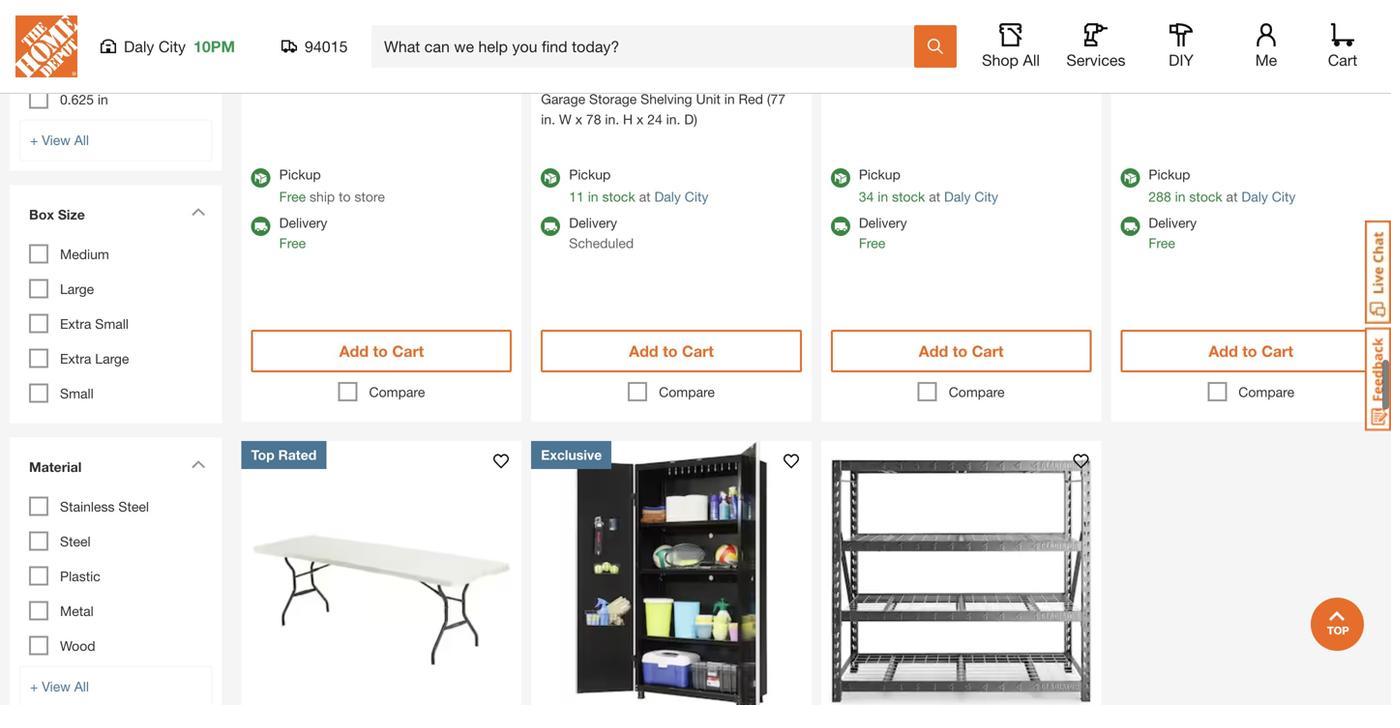 Task type: vqa. For each thing, say whether or not it's contained in the screenshot.
How
no



Task type: locate. For each thing, give the bounding box(es) containing it.
add to cart for pickup free ship to store
[[339, 342, 424, 360]]

daly city link for pickup 288 in stock at daly city
[[1242, 189, 1296, 205]]

1 at from the left
[[639, 189, 651, 205]]

h up shop all
[[1011, 17, 1021, 33]]

1 horizontal spatial garage
[[541, 91, 586, 107]]

0 vertical spatial +
[[30, 132, 38, 148]]

1 + view all from the top
[[30, 132, 89, 148]]

pickup for 34
[[859, 166, 901, 182]]

1 5- from the left
[[251, 0, 264, 13]]

steel up black at the top left of the page
[[364, 0, 395, 13]]

stainless steel
[[60, 499, 149, 515]]

1 stock from the left
[[602, 189, 636, 205]]

services button
[[1066, 23, 1128, 70]]

+ view all link down wood on the left bottom
[[19, 666, 213, 706]]

1 horizontal spatial stock
[[892, 189, 926, 205]]

0 horizontal spatial 72
[[455, 17, 470, 33]]

unit left gray
[[831, 17, 856, 33]]

4 delivery from the left
[[1149, 215, 1197, 231]]

x left the 78
[[576, 111, 583, 127]]

2 add to cart button from the left
[[541, 330, 802, 372]]

1 vertical spatial d)
[[288, 37, 301, 53]]

5-
[[251, 0, 264, 13], [831, 0, 844, 13]]

0.625 in
[[60, 91, 108, 107]]

2 at from the left
[[929, 189, 941, 205]]

steel down what can we help you find today? search field
[[672, 71, 702, 86]]

24 inside 5-tier heavy duty steel garage storage shelving unit in black (48 in. w x 72 in. h x 24 in. d)
[[251, 37, 266, 53]]

small up the extra large link
[[95, 316, 129, 332]]

duty up black at the top left of the page
[[332, 0, 360, 13]]

1 delivery from the left
[[279, 215, 328, 231]]

shelving down what can we help you find today? search field
[[641, 91, 693, 107]]

in inside husky 4-tier industrial duty steel freestanding garage storage shelving unit in red (77 in. w x 78 in. h x 24 in. d)
[[725, 91, 735, 107]]

available for pickup image for 288 in stock
[[1121, 168, 1141, 188]]

pickup up 11
[[569, 166, 611, 182]]

1 + from the top
[[30, 132, 38, 148]]

1 add to cart from the left
[[339, 342, 424, 360]]

0 horizontal spatial d)
[[288, 37, 301, 53]]

in up 94015
[[335, 17, 346, 33]]

stock
[[602, 189, 636, 205], [892, 189, 926, 205], [1190, 189, 1223, 205]]

2 delivery from the left
[[569, 215, 618, 231]]

scheduled
[[569, 235, 634, 251]]

at right 34 at right
[[929, 189, 941, 205]]

w right (48
[[428, 17, 440, 33]]

d)
[[1072, 17, 1085, 33], [288, 37, 301, 53], [685, 111, 698, 127]]

tier
[[264, 0, 287, 13], [844, 0, 867, 13], [554, 71, 577, 86]]

view
[[42, 132, 70, 148], [42, 679, 70, 695]]

1 horizontal spatial delivery free
[[859, 215, 907, 251]]

free for 34
[[859, 235, 886, 251]]

0 horizontal spatial storage
[[447, 0, 494, 13]]

0.28 in
[[60, 22, 101, 38]]

4 add from the left
[[1209, 342, 1239, 360]]

tier inside 5-tier plastic garage storage shelving unit in gray (36 in. w x 72 in. h x 24 in. d)
[[844, 0, 867, 13]]

2 horizontal spatial daly city link
[[1242, 189, 1296, 205]]

available for pickup image left the pickup 34 in stock at daly city
[[831, 168, 851, 188]]

1 horizontal spatial large
[[95, 351, 129, 367]]

(48
[[387, 17, 406, 33]]

2 horizontal spatial h
[[1011, 17, 1021, 33]]

1 horizontal spatial at
[[929, 189, 941, 205]]

available shipping image
[[251, 217, 271, 236], [831, 217, 851, 236], [1121, 217, 1141, 236]]

+ view all down wood on the left bottom
[[30, 679, 89, 695]]

1 daly city link from the left
[[655, 189, 709, 205]]

compare
[[369, 384, 425, 400], [659, 384, 715, 400], [949, 384, 1005, 400], [1239, 384, 1295, 400]]

2 horizontal spatial available for pickup image
[[1121, 168, 1141, 188]]

stainless steel link
[[60, 499, 149, 515]]

in
[[335, 17, 346, 33], [860, 17, 870, 33], [90, 22, 101, 38], [83, 56, 93, 72], [725, 91, 735, 107], [98, 91, 108, 107], [588, 189, 599, 205], [878, 189, 889, 205], [1176, 189, 1186, 205]]

pickup free ship to store
[[279, 166, 385, 205]]

0 vertical spatial large
[[60, 281, 94, 297]]

stock inside pickup 288 in stock at daly city
[[1190, 189, 1223, 205]]

delivery free for free
[[279, 215, 328, 251]]

plastic
[[870, 0, 911, 13], [60, 568, 100, 584]]

at inside pickup 288 in stock at daly city
[[1227, 189, 1238, 205]]

husky 4-tier industrial duty steel freestanding garage storage shelving unit in red (77 in. w x 78 in. h x 24 in. d)
[[541, 53, 786, 127]]

w right the (36
[[947, 17, 959, 33]]

3 available shipping image from the left
[[1121, 217, 1141, 236]]

d) up "services" at right
[[1072, 17, 1085, 33]]

1 horizontal spatial duty
[[640, 71, 668, 86]]

delivery
[[279, 215, 328, 231], [569, 215, 618, 231], [859, 215, 907, 231], [1149, 215, 1197, 231]]

2 + view all link from the top
[[19, 666, 213, 706]]

0 horizontal spatial 24
[[251, 37, 266, 53]]

in right 288
[[1176, 189, 1186, 205]]

top
[[251, 447, 275, 463]]

duty
[[332, 0, 360, 13], [640, 71, 668, 86]]

red
[[739, 91, 764, 107]]

0 horizontal spatial tier
[[264, 0, 287, 13]]

free left ship
[[279, 189, 306, 205]]

2 horizontal spatial w
[[947, 17, 959, 33]]

in right 11
[[588, 189, 599, 205]]

pickup inside pickup 11 in stock at daly city
[[569, 166, 611, 182]]

stock for 11 in stock
[[602, 189, 636, 205]]

steel
[[364, 0, 395, 13], [672, 71, 702, 86], [118, 499, 149, 515], [60, 534, 91, 550]]

+ view all down 0.625
[[30, 132, 89, 148]]

x left shop all button
[[963, 17, 970, 33]]

stock right 288
[[1190, 189, 1223, 205]]

1 extra from the top
[[60, 316, 91, 332]]

d) left 94015
[[288, 37, 301, 53]]

unit down heavy
[[307, 17, 331, 33]]

pickup inside pickup 288 in stock at daly city
[[1149, 166, 1191, 182]]

delivery free for 288
[[1149, 215, 1197, 251]]

unit inside 5-tier heavy duty steel garage storage shelving unit in black (48 in. w x 72 in. h x 24 in. d)
[[307, 17, 331, 33]]

2 available for pickup image from the left
[[831, 168, 851, 188]]

extra down large link
[[60, 316, 91, 332]]

in.
[[409, 17, 424, 33], [473, 17, 488, 33], [929, 17, 943, 33], [993, 17, 1007, 33], [1054, 17, 1068, 33], [270, 37, 284, 53], [541, 111, 556, 127], [605, 111, 620, 127], [667, 111, 681, 127]]

5- inside 5-tier plastic garage storage shelving unit in gray (36 in. w x 72 in. h x 24 in. d)
[[831, 0, 844, 13]]

delivery down 288
[[1149, 215, 1197, 231]]

5-tier heavy duty steel garage storage shelving unit in black (48 in. w x 72 in. h x 24 in. d)
[[251, 0, 512, 53]]

d) down what can we help you find today? search field
[[685, 111, 698, 127]]

2 pickup from the left
[[569, 166, 611, 182]]

2 + view all from the top
[[30, 679, 89, 695]]

delivery free down 34 at right
[[859, 215, 907, 251]]

2 delivery free from the left
[[859, 215, 907, 251]]

w
[[428, 17, 440, 33], [947, 17, 959, 33], [559, 111, 572, 127]]

What can we help you find today? search field
[[384, 26, 914, 67]]

2 horizontal spatial at
[[1227, 189, 1238, 205]]

storage inside 5-tier plastic garage storage shelving unit in gray (36 in. w x 72 in. h x 24 in. d)
[[963, 0, 1010, 13]]

ready-to-assemble 24-gauge steel freestanding garage cabinet in black (48 in. w x 72 in. h x 18 in. d) image
[[532, 441, 812, 706], [532, 441, 812, 706]]

24
[[1035, 17, 1050, 33], [251, 37, 266, 53], [648, 111, 663, 127]]

2 add from the left
[[629, 342, 659, 360]]

5- for 5-tier plastic garage storage shelving unit in gray (36 in. w x 72 in. h x 24 in. d)
[[831, 0, 844, 13]]

3 add to cart button from the left
[[831, 330, 1092, 372]]

4 add to cart from the left
[[1209, 342, 1294, 360]]

0 vertical spatial extra
[[60, 316, 91, 332]]

caret icon image inside material link
[[191, 460, 206, 469]]

2 horizontal spatial 24
[[1035, 17, 1050, 33]]

all down wood on the left bottom
[[74, 679, 89, 695]]

2 stock from the left
[[892, 189, 926, 205]]

3 delivery free from the left
[[1149, 215, 1197, 251]]

shelving
[[1014, 0, 1066, 13], [251, 17, 303, 33], [641, 91, 693, 107]]

in right 0.28
[[90, 22, 101, 38]]

94015 button
[[282, 37, 348, 56]]

plastic up gray
[[870, 0, 911, 13]]

black
[[349, 17, 383, 33]]

material link
[[19, 447, 213, 492]]

the home depot logo image
[[15, 15, 77, 77]]

h inside husky 4-tier industrial duty steel freestanding garage storage shelving unit in red (77 in. w x 78 in. h x 24 in. d)
[[623, 111, 633, 127]]

0 horizontal spatial small
[[60, 385, 94, 401]]

cart for pickup 34 in stock at daly city
[[972, 342, 1004, 360]]

in left gray
[[860, 17, 870, 33]]

plastic link
[[60, 568, 100, 584]]

0 vertical spatial all
[[1023, 51, 1040, 69]]

free down pickup free ship to store
[[279, 235, 306, 251]]

available shipping image
[[541, 217, 561, 236]]

available for pickup image
[[251, 168, 271, 188], [831, 168, 851, 188], [1121, 168, 1141, 188]]

pickup up 34 at right
[[859, 166, 901, 182]]

city inside the pickup 34 in stock at daly city
[[975, 189, 999, 205]]

tier for heavy
[[264, 0, 287, 13]]

available for pickup image for free
[[251, 168, 271, 188]]

1 vertical spatial view
[[42, 679, 70, 695]]

0 horizontal spatial plastic
[[60, 568, 100, 584]]

view down 0.625
[[42, 132, 70, 148]]

2 horizontal spatial unit
[[831, 17, 856, 33]]

large down the extra small
[[95, 351, 129, 367]]

1 horizontal spatial w
[[559, 111, 572, 127]]

1 view from the top
[[42, 132, 70, 148]]

5-tier heavy duty steel garage storage shelving unit in black (48 in. w x 72 in. h x 24 in. d) link
[[251, 0, 512, 56]]

x left the model#
[[505, 17, 512, 33]]

2 extra from the top
[[60, 351, 91, 367]]

metal
[[60, 603, 94, 619]]

extra up small link at the bottom of page
[[60, 351, 91, 367]]

me button
[[1236, 23, 1298, 70]]

4 add to cart button from the left
[[1121, 330, 1382, 372]]

diy
[[1169, 51, 1194, 69]]

+
[[30, 132, 38, 148], [30, 679, 38, 695]]

tier inside 5-tier heavy duty steel garage storage shelving unit in black (48 in. w x 72 in. h x 24 in. d)
[[264, 0, 287, 13]]

0 vertical spatial duty
[[332, 0, 360, 13]]

pickup for free
[[279, 166, 321, 182]]

in right 34 at right
[[878, 189, 889, 205]]

(77
[[767, 91, 786, 107]]

2 caret icon image from the top
[[191, 460, 206, 469]]

0 vertical spatial d)
[[1072, 17, 1085, 33]]

4 pickup from the left
[[1149, 166, 1191, 182]]

steel inside husky 4-tier industrial duty steel freestanding garage storage shelving unit in red (77 in. w x 78 in. h x 24 in. d)
[[672, 71, 702, 86]]

all down 0.625 in link
[[74, 132, 89, 148]]

view for plastic
[[42, 679, 70, 695]]

0 vertical spatial + view all link
[[19, 119, 213, 161]]

2 horizontal spatial stock
[[1190, 189, 1223, 205]]

at inside pickup 11 in stock at daly city
[[639, 189, 651, 205]]

3 delivery from the left
[[859, 215, 907, 231]]

2 + from the top
[[30, 679, 38, 695]]

extra small
[[60, 316, 129, 332]]

1 vertical spatial duty
[[640, 71, 668, 86]]

24 right the 78
[[648, 111, 663, 127]]

1 horizontal spatial plastic
[[870, 0, 911, 13]]

1 vertical spatial 24
[[251, 37, 266, 53]]

72
[[455, 17, 470, 33], [974, 17, 989, 33]]

1 72 from the left
[[455, 17, 470, 33]]

at right 11
[[639, 189, 651, 205]]

large down medium link
[[60, 281, 94, 297]]

1 add to cart button from the left
[[251, 330, 512, 372]]

delivery free down 288
[[1149, 215, 1197, 251]]

0.5 in
[[60, 56, 93, 72]]

+ view all link
[[19, 119, 213, 161], [19, 666, 213, 706]]

in left red
[[725, 91, 735, 107]]

garage
[[398, 0, 443, 13], [915, 0, 959, 13], [541, 91, 586, 107]]

garage up the (36
[[915, 0, 959, 13]]

available for pickup image left pickup 288 in stock at daly city
[[1121, 168, 1141, 188]]

to for free
[[373, 342, 388, 360]]

extra
[[60, 316, 91, 332], [60, 351, 91, 367]]

1 horizontal spatial h
[[623, 111, 633, 127]]

1 vertical spatial extra
[[60, 351, 91, 367]]

unit
[[307, 17, 331, 33], [831, 17, 856, 33], [696, 91, 721, 107]]

0 vertical spatial caret icon image
[[191, 207, 206, 216]]

extra for extra small
[[60, 316, 91, 332]]

at right 288
[[1227, 189, 1238, 205]]

0 horizontal spatial available for pickup image
[[251, 168, 271, 188]]

stock inside the pickup 34 in stock at daly city
[[892, 189, 926, 205]]

daly inside pickup 11 in stock at daly city
[[655, 189, 681, 205]]

stock right 34 at right
[[892, 189, 926, 205]]

store
[[355, 189, 385, 205]]

garage up (48
[[398, 0, 443, 13]]

pickup inside pickup free ship to store
[[279, 166, 321, 182]]

city
[[159, 37, 186, 56], [685, 189, 709, 205], [975, 189, 999, 205], [1272, 189, 1296, 205]]

compare for pickup 11 in stock at daly city
[[659, 384, 715, 400]]

1 horizontal spatial tier
[[554, 71, 577, 86]]

24 inside husky 4-tier industrial duty steel freestanding garage storage shelving unit in red (77 in. w x 78 in. h x 24 in. d)
[[648, 111, 663, 127]]

0 horizontal spatial shelving
[[251, 17, 303, 33]]

at
[[639, 189, 651, 205], [929, 189, 941, 205], [1227, 189, 1238, 205]]

2 horizontal spatial shelving
[[1014, 0, 1066, 13]]

free for 288
[[1149, 235, 1176, 251]]

2 horizontal spatial garage
[[915, 0, 959, 13]]

2 vertical spatial 24
[[648, 111, 663, 127]]

plastic up "metal" link
[[60, 568, 100, 584]]

2 vertical spatial shelving
[[641, 91, 693, 107]]

1 pickup from the left
[[279, 166, 321, 182]]

1 horizontal spatial 5-
[[831, 0, 844, 13]]

w left the 78
[[559, 111, 572, 127]]

+ for 0.625 in
[[30, 132, 38, 148]]

in. up shop
[[993, 17, 1007, 33]]

city inside pickup 11 in stock at daly city
[[685, 189, 709, 205]]

3 add from the left
[[919, 342, 949, 360]]

free down 288
[[1149, 235, 1176, 251]]

caret icon image
[[191, 207, 206, 216], [191, 460, 206, 469]]

pickup up ship
[[279, 166, 321, 182]]

8 ft. fold-in-half table almond image
[[242, 441, 522, 706]]

large link
[[60, 281, 94, 297]]

0 vertical spatial + view all
[[30, 132, 89, 148]]

0.28 in link
[[60, 22, 101, 38]]

1 horizontal spatial shelving
[[641, 91, 693, 107]]

caret icon image inside box size link
[[191, 207, 206, 216]]

72 right (48
[[455, 17, 470, 33]]

pickup
[[279, 166, 321, 182], [569, 166, 611, 182], [859, 166, 901, 182], [1149, 166, 1191, 182]]

daly right 0.28 in
[[124, 37, 154, 56]]

1 horizontal spatial unit
[[696, 91, 721, 107]]

all right shop
[[1023, 51, 1040, 69]]

h
[[492, 17, 501, 33], [1011, 17, 1021, 33], [623, 111, 633, 127]]

0 vertical spatial view
[[42, 132, 70, 148]]

add
[[339, 342, 369, 360], [629, 342, 659, 360], [919, 342, 949, 360], [1209, 342, 1239, 360]]

2 view from the top
[[42, 679, 70, 695]]

in. right the 78
[[605, 111, 620, 127]]

d) inside 5-tier plastic garage storage shelving unit in gray (36 in. w x 72 in. h x 24 in. d)
[[1072, 17, 1085, 33]]

1 vertical spatial large
[[95, 351, 129, 367]]

in right 0.5
[[83, 56, 93, 72]]

0 horizontal spatial delivery free
[[279, 215, 328, 251]]

d) inside husky 4-tier industrial duty steel freestanding garage storage shelving unit in red (77 in. w x 78 in. h x 24 in. d)
[[685, 111, 698, 127]]

1 horizontal spatial storage
[[589, 91, 637, 107]]

0 vertical spatial 24
[[1035, 17, 1050, 33]]

3 available for pickup image from the left
[[1121, 168, 1141, 188]]

2 available shipping image from the left
[[831, 217, 851, 236]]

stock inside pickup 11 in stock at daly city
[[602, 189, 636, 205]]

1 vertical spatial +
[[30, 679, 38, 695]]

delivery free down ship
[[279, 215, 328, 251]]

daly right 288
[[1242, 189, 1269, 205]]

shelving down heavy
[[251, 17, 303, 33]]

small down "extra large"
[[60, 385, 94, 401]]

top rated
[[251, 447, 317, 463]]

1 compare from the left
[[369, 384, 425, 400]]

2 horizontal spatial d)
[[1072, 17, 1085, 33]]

add to cart button for pickup 34 in stock at daly city
[[831, 330, 1092, 372]]

cart
[[1329, 51, 1358, 69], [392, 342, 424, 360], [682, 342, 714, 360], [972, 342, 1004, 360], [1262, 342, 1294, 360]]

0 horizontal spatial large
[[60, 281, 94, 297]]

0 horizontal spatial daly city link
[[655, 189, 709, 205]]

delivery up scheduled
[[569, 215, 618, 231]]

+ view all link down 0.625 in link
[[19, 119, 213, 161]]

at inside the pickup 34 in stock at daly city
[[929, 189, 941, 205]]

2 horizontal spatial storage
[[963, 0, 1010, 13]]

in inside the pickup 34 in stock at daly city
[[878, 189, 889, 205]]

add to cart button
[[251, 330, 512, 372], [541, 330, 802, 372], [831, 330, 1092, 372], [1121, 330, 1382, 372]]

0 horizontal spatial at
[[639, 189, 651, 205]]

daly inside the pickup 34 in stock at daly city
[[945, 189, 971, 205]]

daly right 11
[[655, 189, 681, 205]]

1 vertical spatial small
[[60, 385, 94, 401]]

3 compare from the left
[[949, 384, 1005, 400]]

1 horizontal spatial available for pickup image
[[831, 168, 851, 188]]

add to cart button for pickup free ship to store
[[251, 330, 512, 372]]

1 vertical spatial all
[[74, 132, 89, 148]]

in. right the (36
[[929, 17, 943, 33]]

daly
[[124, 37, 154, 56], [655, 189, 681, 205], [945, 189, 971, 205], [1242, 189, 1269, 205]]

0 horizontal spatial w
[[428, 17, 440, 33]]

garage down 4-
[[541, 91, 586, 107]]

1 available shipping image from the left
[[251, 217, 271, 236]]

delivery free
[[279, 215, 328, 251], [859, 215, 907, 251], [1149, 215, 1197, 251]]

1 horizontal spatial 24
[[648, 111, 663, 127]]

3 stock from the left
[[1190, 189, 1223, 205]]

pickup up 288
[[1149, 166, 1191, 182]]

delivery down 34 at right
[[859, 215, 907, 231]]

h inside 5-tier plastic garage storage shelving unit in gray (36 in. w x 72 in. h x 24 in. d)
[[1011, 17, 1021, 33]]

d) inside 5-tier heavy duty steel garage storage shelving unit in black (48 in. w x 72 in. h x 24 in. d)
[[288, 37, 301, 53]]

to
[[339, 189, 351, 205], [373, 342, 388, 360], [663, 342, 678, 360], [953, 342, 968, 360], [1243, 342, 1258, 360]]

1 available for pickup image from the left
[[251, 168, 271, 188]]

1 delivery free from the left
[[279, 215, 328, 251]]

3 pickup from the left
[[859, 166, 901, 182]]

city inside pickup 288 in stock at daly city
[[1272, 189, 1296, 205]]

5- for 5-tier heavy duty steel garage storage shelving unit in black (48 in. w x 72 in. h x 24 in. d)
[[251, 0, 264, 13]]

add to cart button for pickup 11 in stock at daly city
[[541, 330, 802, 372]]

2 vertical spatial all
[[74, 679, 89, 695]]

stainless
[[60, 499, 115, 515]]

2 compare from the left
[[659, 384, 715, 400]]

1 horizontal spatial available shipping image
[[831, 217, 851, 236]]

0 horizontal spatial unit
[[307, 17, 331, 33]]

2 horizontal spatial delivery free
[[1149, 215, 1197, 251]]

3 add to cart from the left
[[919, 342, 1004, 360]]

small link
[[60, 385, 94, 401]]

0 vertical spatial small
[[95, 316, 129, 332]]

stock up the delivery scheduled
[[602, 189, 636, 205]]

0 horizontal spatial h
[[492, 17, 501, 33]]

1 vertical spatial caret icon image
[[191, 460, 206, 469]]

pickup inside the pickup 34 in stock at daly city
[[859, 166, 901, 182]]

1 add from the left
[[339, 342, 369, 360]]

diy button
[[1151, 23, 1213, 70]]

2 vertical spatial d)
[[685, 111, 698, 127]]

1 caret icon image from the top
[[191, 207, 206, 216]]

0 horizontal spatial available shipping image
[[251, 217, 271, 236]]

0 horizontal spatial stock
[[602, 189, 636, 205]]

view down wood on the left bottom
[[42, 679, 70, 695]]

w inside husky 4-tier industrial duty steel freestanding garage storage shelving unit in red (77 in. w x 78 in. h x 24 in. d)
[[559, 111, 572, 127]]

available for pickup image left pickup free ship to store
[[251, 168, 271, 188]]

1 vertical spatial shelving
[[251, 17, 303, 33]]

daly right 34 at right
[[945, 189, 971, 205]]

steel link
[[60, 534, 91, 550]]

duty down what can we help you find today? search field
[[640, 71, 668, 86]]

1 vertical spatial + view all
[[30, 679, 89, 695]]

steel up plastic link
[[60, 534, 91, 550]]

0 vertical spatial shelving
[[1014, 0, 1066, 13]]

1 vertical spatial + view all link
[[19, 666, 213, 706]]

unit down the freestanding
[[696, 91, 721, 107]]

72 up shop
[[974, 17, 989, 33]]

3 at from the left
[[1227, 189, 1238, 205]]

all inside button
[[1023, 51, 1040, 69]]

1 horizontal spatial d)
[[685, 111, 698, 127]]

steel down material link
[[118, 499, 149, 515]]

h right the 78
[[623, 111, 633, 127]]

live chat image
[[1366, 221, 1392, 324]]

2 72 from the left
[[974, 17, 989, 33]]

1 horizontal spatial small
[[95, 316, 129, 332]]

0.625 in link
[[60, 91, 108, 107]]

cart for pickup free ship to store
[[392, 342, 424, 360]]

2 horizontal spatial available shipping image
[[1121, 217, 1141, 236]]

free down 34 at right
[[859, 235, 886, 251]]

1 horizontal spatial daly city link
[[945, 189, 999, 205]]

2 5- from the left
[[831, 0, 844, 13]]

2 add to cart from the left
[[629, 342, 714, 360]]

0 horizontal spatial 5-
[[251, 0, 264, 13]]

shelving up shop all button
[[1014, 0, 1066, 13]]

1 + view all link from the top
[[19, 119, 213, 161]]

0 horizontal spatial duty
[[332, 0, 360, 13]]

24 right 10pm
[[251, 37, 266, 53]]

3 daly city link from the left
[[1242, 189, 1296, 205]]

24 up shop all
[[1035, 17, 1050, 33]]

daly inside pickup 288 in stock at daly city
[[1242, 189, 1269, 205]]

0 vertical spatial plastic
[[870, 0, 911, 13]]

h left the model#
[[492, 17, 501, 33]]

pickup 288 in stock at daly city
[[1149, 166, 1296, 205]]

shop all
[[982, 51, 1040, 69]]

0 horizontal spatial garage
[[398, 0, 443, 13]]

box
[[29, 206, 54, 222]]

2 horizontal spatial tier
[[844, 0, 867, 13]]

+ view all
[[30, 132, 89, 148], [30, 679, 89, 695]]

72 inside 5-tier heavy duty steel garage storage shelving unit in black (48 in. w x 72 in. h x 24 in. d)
[[455, 17, 470, 33]]

delivery inside the delivery scheduled
[[569, 215, 618, 231]]

in. down 4-
[[541, 111, 556, 127]]

2 daly city link from the left
[[945, 189, 999, 205]]

daly for pickup 34 in stock at daly city
[[945, 189, 971, 205]]

delivery down ship
[[279, 215, 328, 231]]

1 horizontal spatial 72
[[974, 17, 989, 33]]

5- inside 5-tier heavy duty steel garage storage shelving unit in black (48 in. w x 72 in. h x 24 in. d)
[[251, 0, 264, 13]]



Task type: describe. For each thing, give the bounding box(es) containing it.
compare for pickup free ship to store
[[369, 384, 425, 400]]

services
[[1067, 51, 1126, 69]]

delivery for 11
[[569, 215, 618, 231]]

size
[[58, 206, 85, 222]]

available for pickup image
[[541, 168, 561, 188]]

delivery for 34
[[859, 215, 907, 231]]

box size
[[29, 206, 85, 222]]

garage inside 5-tier heavy duty steel garage storage shelving unit in black (48 in. w x 72 in. h x 24 in. d)
[[398, 0, 443, 13]]

shop all button
[[980, 23, 1042, 70]]

feedback link image
[[1366, 327, 1392, 432]]

11
[[569, 189, 584, 205]]

daly for pickup 288 in stock at daly city
[[1242, 189, 1269, 205]]

caret icon image for box size
[[191, 207, 206, 216]]

compare for pickup 34 in stock at daly city
[[949, 384, 1005, 400]]

view for 0.625 in
[[42, 132, 70, 148]]

+ for plastic
[[30, 679, 38, 695]]

add for free
[[339, 342, 369, 360]]

delivery free for 34
[[859, 215, 907, 251]]

shelving inside 5-tier plastic garage storage shelving unit in gray (36 in. w x 72 in. h x 24 in. d)
[[1014, 0, 1066, 13]]

stock for 34 in stock
[[892, 189, 926, 205]]

stock for 288 in stock
[[1190, 189, 1223, 205]]

pickup 34 in stock at daly city
[[859, 166, 999, 205]]

5-tier plastic garage storage shelving unit in gray (36 in. w x 72 in. h x 24 in. d)
[[831, 0, 1085, 33]]

duty inside husky 4-tier industrial duty steel freestanding garage storage shelving unit in red (77 in. w x 78 in. h x 24 in. d)
[[640, 71, 668, 86]]

add for 11 in stock
[[629, 342, 659, 360]]

to inside pickup free ship to store
[[339, 189, 351, 205]]

to for 11 in stock
[[663, 342, 678, 360]]

in inside 5-tier plastic garage storage shelving unit in gray (36 in. w x 72 in. h x 24 in. d)
[[860, 17, 870, 33]]

0.625
[[60, 91, 94, 107]]

24 inside 5-tier plastic garage storage shelving unit in gray (36 in. w x 72 in. h x 24 in. d)
[[1035, 17, 1050, 33]]

at for 11 in stock
[[639, 189, 651, 205]]

n2w772478w4r
[[580, 29, 662, 41]]

daly city link for pickup 11 in stock at daly city
[[655, 189, 709, 205]]

4-
[[541, 71, 554, 86]]

add to cart for pickup 34 in stock at daly city
[[919, 342, 1004, 360]]

78
[[586, 111, 602, 127]]

in. up "services" at right
[[1054, 17, 1068, 33]]

city for pickup 11 in stock at daly city
[[685, 189, 709, 205]]

tier inside husky 4-tier industrial duty steel freestanding garage storage shelving unit in red (77 in. w x 78 in. h x 24 in. d)
[[554, 71, 577, 86]]

to for 34 in stock
[[953, 342, 968, 360]]

cart for pickup 11 in stock at daly city
[[682, 342, 714, 360]]

in. up pickup 11 in stock at daly city on the top of page
[[667, 111, 681, 127]]

cart link
[[1322, 23, 1365, 70]]

shop
[[982, 51, 1019, 69]]

in inside 5-tier heavy duty steel garage storage shelving unit in black (48 in. w x 72 in. h x 24 in. d)
[[335, 17, 346, 33]]

5-tier plastic garage storage shelving unit in gray (36 in. w x 72 in. h x 24 in. d) link
[[831, 0, 1092, 35]]

x up shop all
[[1024, 17, 1031, 33]]

extra large link
[[60, 351, 129, 367]]

288
[[1149, 189, 1172, 205]]

rated
[[278, 447, 317, 463]]

freestanding
[[706, 71, 785, 86]]

in right 0.625
[[98, 91, 108, 107]]

+ view all for 0.625 in
[[30, 132, 89, 148]]

shelving inside 5-tier heavy duty steel garage storage shelving unit in black (48 in. w x 72 in. h x 24 in. d)
[[251, 17, 303, 33]]

free for free
[[279, 235, 306, 251]]

w inside 5-tier plastic garage storage shelving unit in gray (36 in. w x 72 in. h x 24 in. d)
[[947, 17, 959, 33]]

available for pickup image for 34 in stock
[[831, 168, 851, 188]]

material
[[29, 459, 82, 475]]

duty inside 5-tier heavy duty steel garage storage shelving unit in black (48 in. w x 72 in. h x 24 in. d)
[[332, 0, 360, 13]]

94015
[[305, 37, 348, 56]]

ship
[[310, 189, 335, 205]]

wood link
[[60, 638, 95, 654]]

4-tier welded steel garage storage shelving unit (77 in. w x 72 in. h x 24 in. d) image
[[822, 441, 1102, 706]]

husky
[[541, 53, 581, 69]]

gray
[[874, 17, 903, 33]]

add to cart for pickup 11 in stock at daly city
[[629, 342, 714, 360]]

+ view all link for plastic
[[19, 666, 213, 706]]

daly city link for pickup 34 in stock at daly city
[[945, 189, 999, 205]]

in. left the model#
[[473, 17, 488, 33]]

h inside 5-tier heavy duty steel garage storage shelving unit in black (48 in. w x 72 in. h x 24 in. d)
[[492, 17, 501, 33]]

at for 34 in stock
[[929, 189, 941, 205]]

available shipping image for pickup free ship to store
[[251, 217, 271, 236]]

me
[[1256, 51, 1278, 69]]

metal link
[[60, 603, 94, 619]]

10pm
[[194, 37, 235, 56]]

delivery for free
[[279, 215, 328, 231]]

city for pickup 288 in stock at daly city
[[1272, 189, 1296, 205]]

box size link
[[19, 195, 213, 239]]

unit inside husky 4-tier industrial duty steel freestanding garage storage shelving unit in red (77 in. w x 78 in. h x 24 in. d)
[[696, 91, 721, 107]]

shelving inside husky 4-tier industrial duty steel freestanding garage storage shelving unit in red (77 in. w x 78 in. h x 24 in. d)
[[641, 91, 693, 107]]

all for 0.28 in
[[74, 132, 89, 148]]

wood
[[60, 638, 95, 654]]

delivery scheduled
[[569, 215, 634, 251]]

w inside 5-tier heavy duty steel garage storage shelving unit in black (48 in. w x 72 in. h x 24 in. d)
[[428, 17, 440, 33]]

in inside pickup 11 in stock at daly city
[[588, 189, 599, 205]]

daly city 10pm
[[124, 37, 235, 56]]

34
[[859, 189, 874, 205]]

pickup for 288
[[1149, 166, 1191, 182]]

extra small link
[[60, 316, 129, 332]]

in. right (48
[[409, 17, 424, 33]]

medium
[[60, 246, 109, 262]]

pickup for 11
[[569, 166, 611, 182]]

city for pickup 34 in stock at daly city
[[975, 189, 999, 205]]

model#
[[541, 29, 577, 41]]

+ view all for plastic
[[30, 679, 89, 695]]

delivery for 288
[[1149, 215, 1197, 231]]

x right (48
[[444, 17, 451, 33]]

at for 288 in stock
[[1227, 189, 1238, 205]]

exclusive
[[541, 447, 602, 463]]

extra large
[[60, 351, 129, 367]]

in inside pickup 288 in stock at daly city
[[1176, 189, 1186, 205]]

in. left 94015
[[270, 37, 284, 53]]

(36
[[906, 17, 925, 33]]

steel inside 5-tier heavy duty steel garage storage shelving unit in black (48 in. w x 72 in. h x 24 in. d)
[[364, 0, 395, 13]]

available shipping image for pickup 34 in stock at daly city
[[831, 217, 851, 236]]

free inside pickup free ship to store
[[279, 189, 306, 205]]

daly for pickup 11 in stock at daly city
[[655, 189, 681, 205]]

model# n2w772478w4r
[[541, 29, 662, 41]]

plastic inside 5-tier plastic garage storage shelving unit in gray (36 in. w x 72 in. h x 24 in. d)
[[870, 0, 911, 13]]

extra for extra large
[[60, 351, 91, 367]]

heavy
[[290, 0, 328, 13]]

+ view all link for 0.625 in
[[19, 119, 213, 161]]

available shipping image for pickup 288 in stock at daly city
[[1121, 217, 1141, 236]]

pickup 11 in stock at daly city
[[569, 166, 709, 205]]

unit inside 5-tier plastic garage storage shelving unit in gray (36 in. w x 72 in. h x 24 in. d)
[[831, 17, 856, 33]]

medium link
[[60, 246, 109, 262]]

industrial
[[580, 71, 636, 86]]

1 vertical spatial plastic
[[60, 568, 100, 584]]

caret icon image for material
[[191, 460, 206, 469]]

tier for plastic
[[844, 0, 867, 13]]

all for stainless steel
[[74, 679, 89, 695]]

4 compare from the left
[[1239, 384, 1295, 400]]

garage inside 5-tier plastic garage storage shelving unit in gray (36 in. w x 72 in. h x 24 in. d)
[[915, 0, 959, 13]]

0.5 in link
[[60, 56, 93, 72]]

0.28
[[60, 22, 86, 38]]

storage inside husky 4-tier industrial duty steel freestanding garage storage shelving unit in red (77 in. w x 78 in. h x 24 in. d)
[[589, 91, 637, 107]]

72 inside 5-tier plastic garage storage shelving unit in gray (36 in. w x 72 in. h x 24 in. d)
[[974, 17, 989, 33]]

garage inside husky 4-tier industrial duty steel freestanding garage storage shelving unit in red (77 in. w x 78 in. h x 24 in. d)
[[541, 91, 586, 107]]

0.5
[[60, 56, 79, 72]]

x right the 78
[[637, 111, 644, 127]]

add for 34 in stock
[[919, 342, 949, 360]]

storage inside 5-tier heavy duty steel garage storage shelving unit in black (48 in. w x 72 in. h x 24 in. d)
[[447, 0, 494, 13]]



